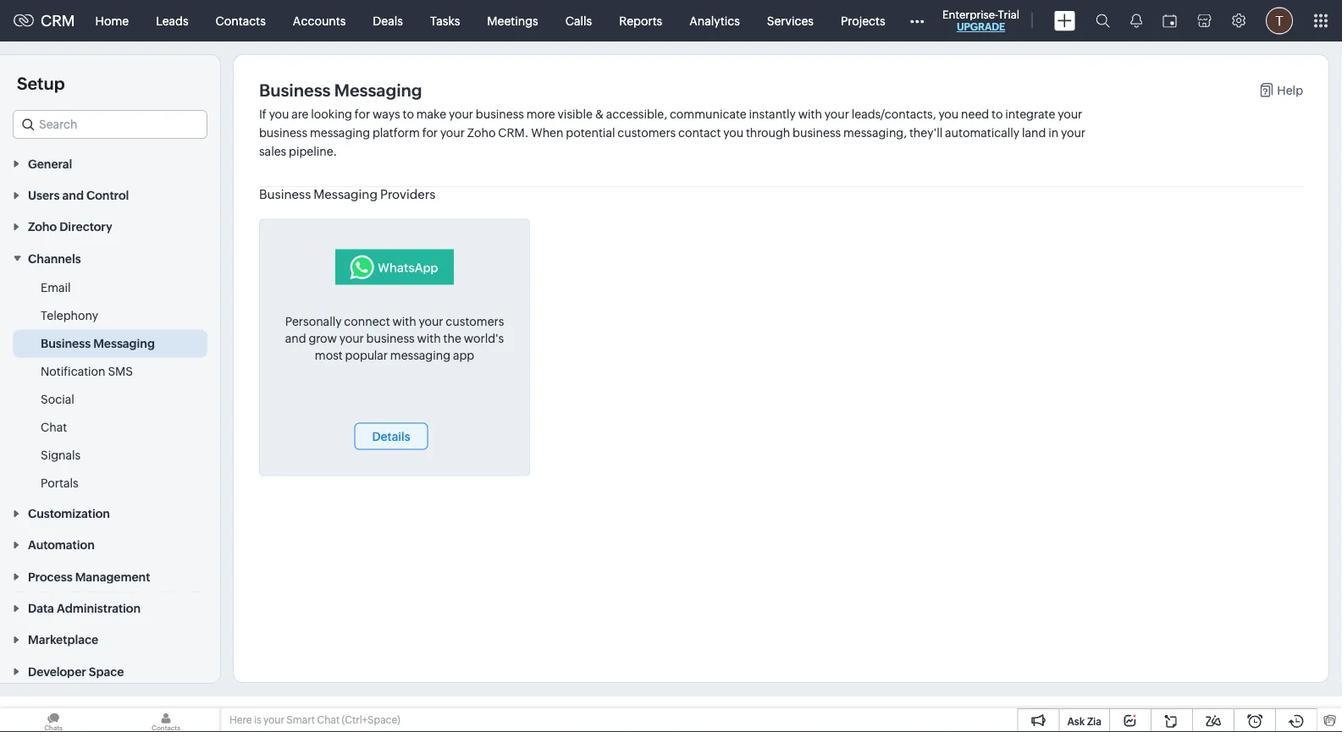 Task type: describe. For each thing, give the bounding box(es) containing it.
customers inside personally connect with your customers and grow your business with the world's most popular messaging app
[[446, 315, 504, 328]]

ask zia
[[1067, 716, 1102, 727]]

data
[[28, 602, 54, 615]]

users
[[28, 189, 60, 202]]

chats image
[[0, 709, 107, 732]]

notification sms link
[[41, 363, 133, 380]]

zoho inside 'dropdown button'
[[28, 220, 57, 234]]

communicate
[[670, 108, 747, 121]]

contact
[[678, 126, 721, 140]]

0 vertical spatial for
[[355, 108, 370, 121]]

customers inside if you are looking for ways to make your business more visible & accessible, communicate instantly with your leads/contacts, you need to integrate your business messaging platform for your zoho crm. when potential customers contact you through business messaging, they'll automatically land in your sales pipeline.
[[618, 126, 676, 140]]

projects
[[841, 14, 885, 28]]

1 vertical spatial messaging
[[314, 187, 378, 202]]

signals element
[[1120, 0, 1152, 41]]

0 vertical spatial business messaging
[[259, 80, 422, 100]]

1 horizontal spatial you
[[723, 126, 744, 140]]

integrate
[[1005, 108, 1055, 121]]

details
[[372, 430, 410, 443]]

messaging inside if you are looking for ways to make your business more visible & accessible, communicate instantly with your leads/contacts, you need to integrate your business messaging platform for your zoho crm. when potential customers contact you through business messaging, they'll automatically land in your sales pipeline.
[[310, 126, 370, 140]]

Search text field
[[14, 111, 207, 138]]

chat inside channels region
[[41, 420, 67, 434]]

most
[[315, 348, 343, 362]]

and inside personally connect with your customers and grow your business with the world's most popular messaging app
[[285, 332, 306, 345]]

channels region
[[0, 274, 220, 497]]

business inside business messaging link
[[41, 336, 91, 350]]

customization
[[28, 507, 110, 521]]

1 horizontal spatial with
[[417, 332, 441, 345]]

messaging,
[[843, 126, 907, 140]]

contacts image
[[113, 709, 219, 732]]

0 vertical spatial business
[[259, 80, 331, 100]]

(ctrl+space)
[[342, 715, 400, 726]]

popular
[[345, 348, 388, 362]]

here is your smart chat (ctrl+space)
[[229, 715, 400, 726]]

0 horizontal spatial you
[[269, 108, 289, 121]]

projects link
[[827, 0, 899, 41]]

details button
[[354, 423, 428, 450]]

general button
[[0, 147, 220, 179]]

telephony
[[41, 309, 98, 322]]

1 horizontal spatial for
[[422, 126, 438, 140]]

instantly
[[749, 108, 796, 121]]

they'll
[[909, 126, 943, 140]]

through
[[746, 126, 790, 140]]

meetings link
[[474, 0, 552, 41]]

smart
[[287, 715, 315, 726]]

create menu image
[[1054, 11, 1075, 31]]

2 horizontal spatial you
[[939, 108, 959, 121]]

business down instantly
[[793, 126, 841, 140]]

more
[[526, 108, 555, 121]]

email link
[[41, 279, 71, 296]]

with inside if you are looking for ways to make your business more visible & accessible, communicate instantly with your leads/contacts, you need to integrate your business messaging platform for your zoho crm. when potential customers contact you through business messaging, they'll automatically land in your sales pipeline.
[[798, 108, 822, 121]]

reports
[[619, 14, 662, 28]]

notification
[[41, 364, 105, 378]]

visible
[[558, 108, 593, 121]]

social
[[41, 392, 74, 406]]

business up 'sales'
[[259, 126, 307, 140]]

contacts
[[216, 14, 266, 28]]

here
[[229, 715, 252, 726]]

trial
[[998, 8, 1020, 21]]

enterprise-trial upgrade
[[942, 8, 1020, 33]]

upgrade
[[957, 21, 1005, 33]]

sms
[[108, 364, 133, 378]]

process
[[28, 570, 72, 584]]

leads link
[[142, 0, 202, 41]]

signals
[[41, 448, 81, 462]]

land
[[1022, 126, 1046, 140]]

general
[[28, 157, 72, 170]]

0 horizontal spatial with
[[392, 315, 416, 328]]

automation
[[28, 539, 95, 552]]

data administration button
[[0, 592, 220, 624]]

users and control button
[[0, 179, 220, 211]]

1 to from the left
[[403, 108, 414, 121]]

notification sms
[[41, 364, 133, 378]]

crm link
[[14, 12, 75, 29]]

accounts link
[[279, 0, 359, 41]]

world's
[[464, 332, 504, 345]]

calls link
[[552, 0, 606, 41]]

accounts
[[293, 14, 346, 28]]

in
[[1048, 126, 1059, 140]]

tasks link
[[417, 0, 474, 41]]

pipeline.
[[289, 145, 337, 158]]

create menu element
[[1044, 0, 1086, 41]]

enterprise-
[[942, 8, 998, 21]]

deals link
[[359, 0, 417, 41]]

ask
[[1067, 716, 1085, 727]]

reports link
[[606, 0, 676, 41]]

data administration
[[28, 602, 141, 615]]

management
[[75, 570, 150, 584]]

messaging inside channels region
[[93, 336, 155, 350]]

control
[[86, 189, 129, 202]]

grow
[[309, 332, 337, 345]]

Other Modules field
[[899, 7, 935, 34]]

zoho directory button
[[0, 211, 220, 242]]

channels button
[[0, 242, 220, 274]]

your up the in
[[1058, 108, 1082, 121]]



Task type: vqa. For each thing, say whether or not it's contained in the screenshot.
the
yes



Task type: locate. For each thing, give the bounding box(es) containing it.
looking
[[311, 108, 352, 121]]

process management button
[[0, 561, 220, 592]]

your up popular
[[339, 332, 364, 345]]

zoho directory
[[28, 220, 112, 234]]

and right users
[[62, 189, 84, 202]]

1 vertical spatial chat
[[317, 715, 340, 726]]

business up crm.
[[476, 108, 524, 121]]

portals link
[[41, 475, 78, 491]]

0 horizontal spatial and
[[62, 189, 84, 202]]

crm
[[41, 12, 75, 29]]

accessible,
[[606, 108, 667, 121]]

social link
[[41, 391, 74, 408]]

1 horizontal spatial business messaging
[[259, 80, 422, 100]]

and
[[62, 189, 84, 202], [285, 332, 306, 345]]

personally connect with your customers and grow your business with the world's most popular messaging app
[[285, 315, 504, 362]]

signals image
[[1130, 14, 1142, 28]]

None field
[[13, 110, 207, 139]]

chat link
[[41, 419, 67, 436]]

1 horizontal spatial to
[[992, 108, 1003, 121]]

developer space
[[28, 665, 124, 679]]

marketplace
[[28, 633, 98, 647]]

zoho down users
[[28, 220, 57, 234]]

if
[[259, 108, 267, 121]]

potential
[[566, 126, 615, 140]]

crm.
[[498, 126, 529, 140]]

marketplace button
[[0, 624, 220, 655]]

1 vertical spatial with
[[392, 315, 416, 328]]

directory
[[59, 220, 112, 234]]

business messaging up looking at the left of page
[[259, 80, 422, 100]]

chat right smart on the left
[[317, 715, 340, 726]]

analytics link
[[676, 0, 753, 41]]

business messaging providers
[[259, 187, 436, 202]]

0 horizontal spatial zoho
[[28, 220, 57, 234]]

profile image
[[1266, 7, 1293, 34]]

for down the make
[[422, 126, 438, 140]]

for
[[355, 108, 370, 121], [422, 126, 438, 140]]

and inside users and control dropdown button
[[62, 189, 84, 202]]

0 horizontal spatial for
[[355, 108, 370, 121]]

business messaging link
[[41, 335, 155, 352]]

app
[[453, 348, 474, 362]]

business inside personally connect with your customers and grow your business with the world's most popular messaging app
[[366, 332, 415, 345]]

1 horizontal spatial and
[[285, 332, 306, 345]]

business down connect
[[366, 332, 415, 345]]

space
[[89, 665, 124, 679]]

0 horizontal spatial customers
[[446, 315, 504, 328]]

customers down 'accessible,'
[[618, 126, 676, 140]]

home link
[[82, 0, 142, 41]]

0 vertical spatial zoho
[[467, 126, 496, 140]]

2 vertical spatial with
[[417, 332, 441, 345]]

you
[[269, 108, 289, 121], [939, 108, 959, 121], [723, 126, 744, 140]]

messaging down pipeline.
[[314, 187, 378, 202]]

chat down social
[[41, 420, 67, 434]]

are
[[292, 108, 309, 121]]

1 vertical spatial zoho
[[28, 220, 57, 234]]

ways
[[373, 108, 400, 121]]

your right is
[[263, 715, 284, 726]]

0 vertical spatial and
[[62, 189, 84, 202]]

deals
[[373, 14, 403, 28]]

to right need
[[992, 108, 1003, 121]]

setup
[[17, 74, 65, 93]]

1 horizontal spatial zoho
[[467, 126, 496, 140]]

0 vertical spatial messaging
[[334, 80, 422, 100]]

meetings
[[487, 14, 538, 28]]

business down telephony 'link'
[[41, 336, 91, 350]]

1 vertical spatial customers
[[446, 315, 504, 328]]

channels
[[28, 252, 81, 265]]

0 vertical spatial customers
[[618, 126, 676, 140]]

messaging up the ways
[[334, 80, 422, 100]]

with
[[798, 108, 822, 121], [392, 315, 416, 328], [417, 332, 441, 345]]

zoho
[[467, 126, 496, 140], [28, 220, 57, 234]]

2 vertical spatial messaging
[[93, 336, 155, 350]]

home
[[95, 14, 129, 28]]

zoho left crm.
[[467, 126, 496, 140]]

messaging
[[334, 80, 422, 100], [314, 187, 378, 202], [93, 336, 155, 350]]

1 horizontal spatial chat
[[317, 715, 340, 726]]

1 vertical spatial and
[[285, 332, 306, 345]]

to right the ways
[[403, 108, 414, 121]]

2 vertical spatial business
[[41, 336, 91, 350]]

zoho inside if you are looking for ways to make your business more visible & accessible, communicate instantly with your leads/contacts, you need to integrate your business messaging platform for your zoho crm. when potential customers contact you through business messaging, they'll automatically land in your sales pipeline.
[[467, 126, 496, 140]]

administration
[[57, 602, 141, 615]]

and down personally
[[285, 332, 306, 345]]

with right instantly
[[798, 108, 822, 121]]

messaging down looking at the left of page
[[310, 126, 370, 140]]

you left need
[[939, 108, 959, 121]]

messaging up sms in the left of the page
[[93, 336, 155, 350]]

is
[[254, 715, 261, 726]]

1 vertical spatial for
[[422, 126, 438, 140]]

your right the in
[[1061, 126, 1086, 140]]

developer space button
[[0, 655, 220, 687]]

connect
[[344, 315, 390, 328]]

0 vertical spatial chat
[[41, 420, 67, 434]]

2 horizontal spatial with
[[798, 108, 822, 121]]

business down 'sales'
[[259, 187, 311, 202]]

1 vertical spatial business
[[259, 187, 311, 202]]

your right connect
[[419, 315, 443, 328]]

personally
[[285, 315, 342, 328]]

you right the if
[[269, 108, 289, 121]]

0 horizontal spatial to
[[403, 108, 414, 121]]

calendar image
[[1163, 14, 1177, 28]]

business up are at the top of the page
[[259, 80, 331, 100]]

leads/contacts,
[[852, 108, 936, 121]]

business messaging up notification sms
[[41, 336, 155, 350]]

need
[[961, 108, 989, 121]]

search element
[[1086, 0, 1120, 41]]

calls
[[565, 14, 592, 28]]

messaging down the
[[390, 348, 451, 362]]

business messaging
[[259, 80, 422, 100], [41, 336, 155, 350]]

the
[[443, 332, 461, 345]]

make
[[416, 108, 446, 121]]

zia
[[1087, 716, 1102, 727]]

your up messaging,
[[825, 108, 849, 121]]

1 vertical spatial business messaging
[[41, 336, 155, 350]]

&
[[595, 108, 604, 121]]

sales
[[259, 145, 286, 158]]

with left the
[[417, 332, 441, 345]]

0 horizontal spatial business messaging
[[41, 336, 155, 350]]

signals link
[[41, 447, 81, 463]]

0 horizontal spatial messaging
[[310, 126, 370, 140]]

customers up the world's
[[446, 315, 504, 328]]

2 to from the left
[[992, 108, 1003, 121]]

your down the make
[[440, 126, 465, 140]]

business
[[476, 108, 524, 121], [259, 126, 307, 140], [793, 126, 841, 140], [366, 332, 415, 345]]

tasks
[[430, 14, 460, 28]]

for left the ways
[[355, 108, 370, 121]]

contacts link
[[202, 0, 279, 41]]

email
[[41, 281, 71, 294]]

your right the make
[[449, 108, 473, 121]]

1 horizontal spatial customers
[[618, 126, 676, 140]]

search image
[[1096, 14, 1110, 28]]

leads
[[156, 14, 188, 28]]

profile element
[[1256, 0, 1303, 41]]

business
[[259, 80, 331, 100], [259, 187, 311, 202], [41, 336, 91, 350]]

services link
[[753, 0, 827, 41]]

1 vertical spatial messaging
[[390, 348, 451, 362]]

messaging inside personally connect with your customers and grow your business with the world's most popular messaging app
[[390, 348, 451, 362]]

automation button
[[0, 529, 220, 561]]

0 vertical spatial messaging
[[310, 126, 370, 140]]

messaging
[[310, 126, 370, 140], [390, 348, 451, 362]]

process management
[[28, 570, 150, 584]]

portals
[[41, 476, 78, 490]]

telephony link
[[41, 307, 98, 324]]

platform
[[373, 126, 420, 140]]

when
[[531, 126, 564, 140]]

# image
[[335, 249, 454, 285]]

developer
[[28, 665, 86, 679]]

1 horizontal spatial messaging
[[390, 348, 451, 362]]

0 vertical spatial with
[[798, 108, 822, 121]]

0 horizontal spatial chat
[[41, 420, 67, 434]]

business messaging inside channels region
[[41, 336, 155, 350]]

you down communicate
[[723, 126, 744, 140]]

chat
[[41, 420, 67, 434], [317, 715, 340, 726]]

with right connect
[[392, 315, 416, 328]]

if you are looking for ways to make your business more visible & accessible, communicate instantly with your leads/contacts, you need to integrate your business messaging platform for your zoho crm. when potential customers contact you through business messaging, they'll automatically land in your sales pipeline.
[[259, 108, 1086, 158]]

to
[[403, 108, 414, 121], [992, 108, 1003, 121]]



